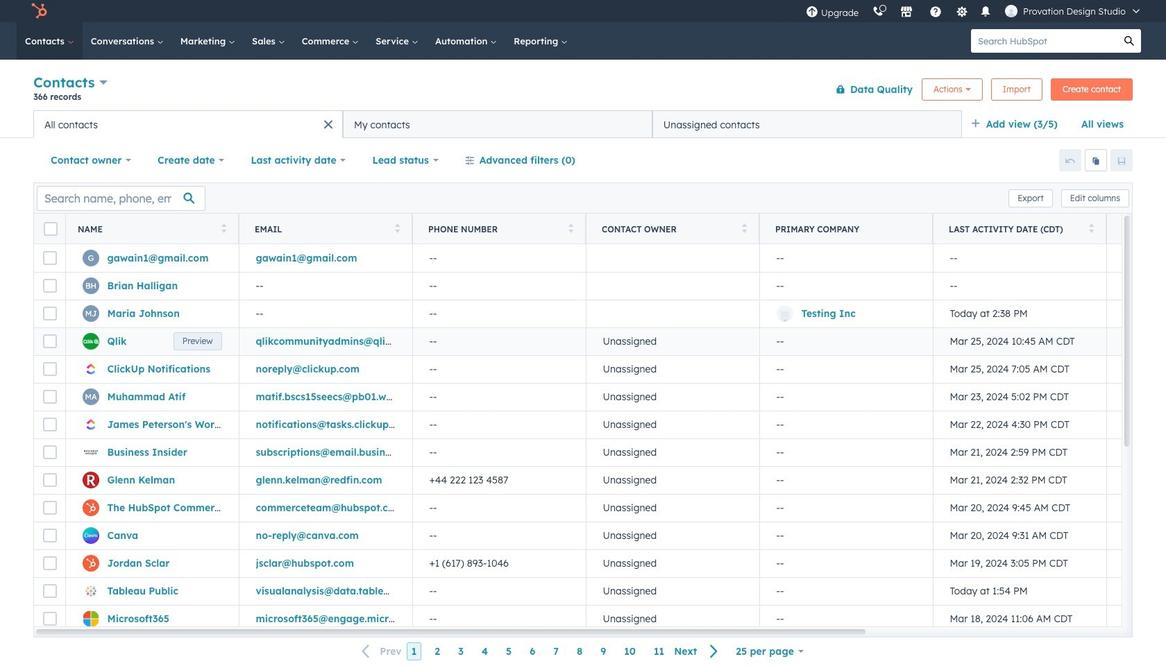 Task type: vqa. For each thing, say whether or not it's contained in the screenshot.
Search Image
no



Task type: locate. For each thing, give the bounding box(es) containing it.
press to sort. image for fifth press to sort. element from right
[[221, 223, 226, 233]]

menu
[[799, 0, 1150, 22]]

press to sort. image for 4th press to sort. element from the right
[[395, 223, 400, 233]]

1 press to sort. image from the left
[[221, 223, 226, 233]]

4 press to sort. element from the left
[[742, 223, 747, 235]]

2 press to sort. image from the left
[[1089, 223, 1094, 233]]

press to sort. image for third press to sort. element from left
[[568, 223, 574, 233]]

marketplaces image
[[901, 6, 913, 19]]

0 horizontal spatial press to sort. image
[[568, 223, 574, 233]]

1 press to sort. element from the left
[[221, 223, 226, 235]]

2 press to sort. image from the left
[[395, 223, 400, 233]]

column header
[[760, 214, 934, 244]]

pagination navigation
[[354, 643, 727, 661]]

press to sort. image
[[568, 223, 574, 233], [1089, 223, 1094, 233]]

2 horizontal spatial press to sort. image
[[742, 223, 747, 233]]

press to sort. image
[[221, 223, 226, 233], [395, 223, 400, 233], [742, 223, 747, 233]]

2 press to sort. element from the left
[[395, 223, 400, 235]]

1 horizontal spatial press to sort. image
[[395, 223, 400, 233]]

1 horizontal spatial press to sort. image
[[1089, 223, 1094, 233]]

press to sort. element
[[221, 223, 226, 235], [395, 223, 400, 235], [568, 223, 574, 235], [742, 223, 747, 235], [1089, 223, 1094, 235]]

banner
[[33, 71, 1133, 110]]

1 press to sort. image from the left
[[568, 223, 574, 233]]

3 press to sort. image from the left
[[742, 223, 747, 233]]

0 horizontal spatial press to sort. image
[[221, 223, 226, 233]]



Task type: describe. For each thing, give the bounding box(es) containing it.
5 press to sort. element from the left
[[1089, 223, 1094, 235]]

Search name, phone, email addresses, or company search field
[[37, 186, 206, 211]]

Search HubSpot search field
[[971, 29, 1118, 53]]

3 press to sort. element from the left
[[568, 223, 574, 235]]

press to sort. image for 4th press to sort. element from left
[[742, 223, 747, 233]]

james peterson image
[[1005, 5, 1018, 17]]

press to sort. image for first press to sort. element from the right
[[1089, 223, 1094, 233]]



